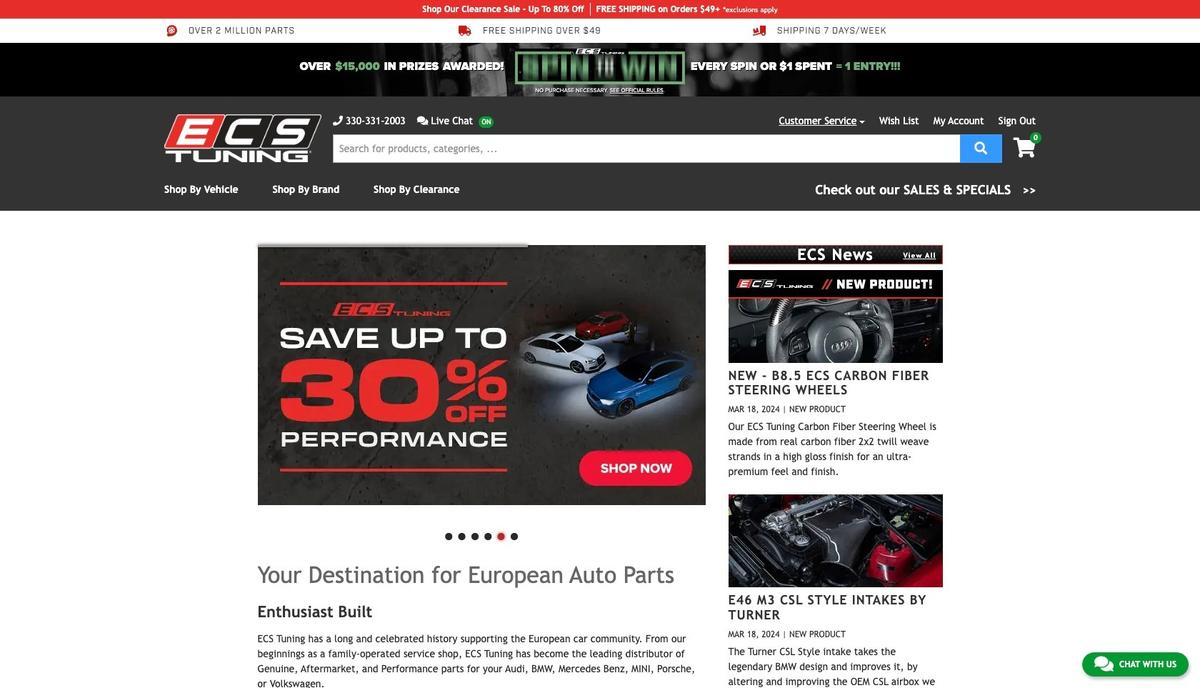 Task type: locate. For each thing, give the bounding box(es) containing it.
Search text field
[[333, 134, 961, 163]]

0 vertical spatial comments image
[[417, 116, 428, 126]]

1 vertical spatial comments image
[[1095, 655, 1114, 673]]

comments image
[[417, 116, 428, 126], [1095, 655, 1114, 673]]

new - b8.5 ecs carbon fiber steering wheels image
[[729, 270, 943, 363]]



Task type: vqa. For each thing, say whether or not it's contained in the screenshot.
the left "comments" "icon"
yes



Task type: describe. For each thing, give the bounding box(es) containing it.
ecs tuning image
[[164, 114, 322, 162]]

e46 m3 csl style intakes by turner image
[[729, 495, 943, 588]]

ecs tuning 'spin to win' contest logo image
[[515, 49, 685, 84]]

0 horizontal spatial comments image
[[417, 116, 428, 126]]

generic - ecs up to 30% off image
[[258, 245, 706, 505]]

shopping cart image
[[1014, 138, 1036, 158]]

1 horizontal spatial comments image
[[1095, 655, 1114, 673]]

phone image
[[333, 116, 343, 126]]

search image
[[975, 141, 988, 154]]



